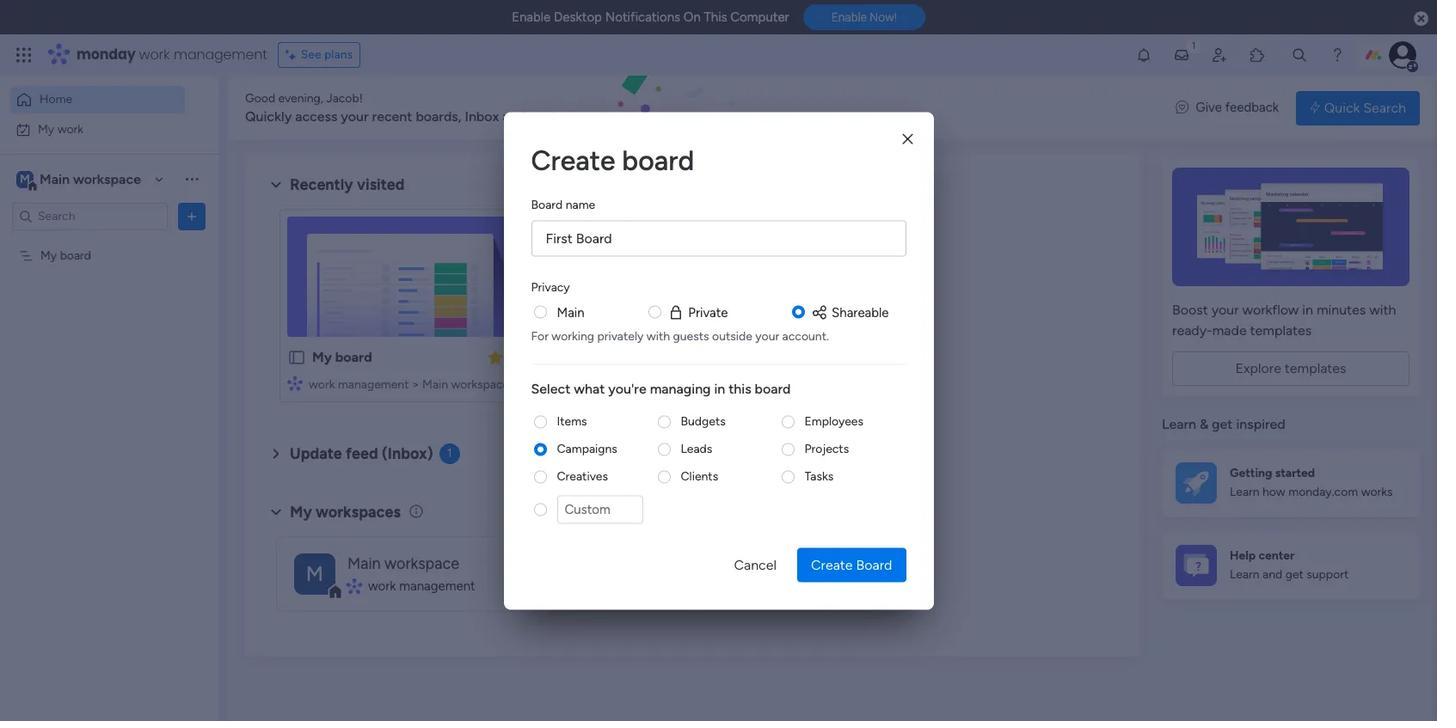 Task type: vqa. For each thing, say whether or not it's contained in the screenshot.
Options Icon
no



Task type: locate. For each thing, give the bounding box(es) containing it.
and
[[503, 108, 526, 125], [1263, 568, 1283, 583]]

notifications
[[605, 9, 681, 25]]

my
[[38, 122, 54, 136], [40, 248, 57, 263], [312, 349, 332, 366], [290, 503, 312, 522]]

create board button
[[798, 548, 907, 583]]

workflow
[[1243, 302, 1300, 318]]

1 vertical spatial and
[[1263, 568, 1283, 583]]

0 vertical spatial create
[[531, 144, 616, 176]]

1 vertical spatial create
[[811, 557, 853, 573]]

your up made
[[1212, 302, 1240, 318]]

get right the &
[[1212, 416, 1233, 433]]

learn
[[1162, 416, 1197, 433], [1230, 485, 1260, 500], [1230, 568, 1260, 583]]

main inside workspace selection element
[[40, 171, 70, 187]]

m inside workspace image
[[20, 172, 30, 186]]

enable inside enable now! button
[[832, 11, 867, 24]]

my board right public board icon
[[312, 349, 372, 366]]

1 vertical spatial in
[[715, 381, 726, 397]]

learn left the &
[[1162, 416, 1197, 433]]

2 vertical spatial your
[[756, 329, 780, 344]]

1 horizontal spatial in
[[1303, 302, 1314, 318]]

quick search
[[1325, 99, 1407, 116]]

board inside heading
[[755, 381, 791, 397]]

0 vertical spatial my board
[[40, 248, 91, 263]]

my board down 'search in workspace' field
[[40, 248, 91, 263]]

workspaces up create board
[[529, 108, 603, 125]]

your
[[341, 108, 369, 125], [1212, 302, 1240, 318], [756, 329, 780, 344]]

0 horizontal spatial workspaces
[[316, 503, 401, 522]]

learn inside getting started learn how monday.com works
[[1230, 485, 1260, 500]]

getting started element
[[1162, 449, 1421, 518]]

search
[[1364, 99, 1407, 116]]

desktop
[[554, 9, 602, 25]]

main right workspace image
[[40, 171, 70, 187]]

main up component icon
[[348, 555, 381, 574]]

templates right explore
[[1285, 361, 1347, 377]]

getting
[[1230, 466, 1273, 481]]

Search in workspace field
[[36, 207, 144, 226]]

visited
[[357, 176, 405, 194]]

main up working at the top left of the page
[[557, 305, 585, 320]]

and inside 'good evening, jacob! quickly access your recent boards, inbox and workspaces'
[[503, 108, 526, 125]]

work down home
[[57, 122, 84, 136]]

0 horizontal spatial in
[[715, 381, 726, 397]]

0 vertical spatial in
[[1303, 302, 1314, 318]]

my down 'search in workspace' field
[[40, 248, 57, 263]]

1 horizontal spatial m
[[306, 561, 324, 586]]

enable for enable now!
[[832, 11, 867, 24]]

campaigns
[[557, 442, 618, 456]]

1 horizontal spatial enable
[[832, 11, 867, 24]]

0 horizontal spatial enable
[[512, 9, 551, 25]]

working
[[552, 329, 595, 344]]

see
[[301, 47, 321, 62]]

1 vertical spatial m
[[306, 561, 324, 586]]

learn for help
[[1230, 568, 1260, 583]]

board name heading
[[531, 195, 596, 213]]

my right close my workspaces image
[[290, 503, 312, 522]]

1 vertical spatial board
[[857, 557, 893, 573]]

access
[[295, 108, 338, 125]]

in
[[1303, 302, 1314, 318], [715, 381, 726, 397]]

1 vertical spatial management
[[338, 378, 409, 392]]

projects
[[805, 442, 849, 456]]

with right the minutes
[[1370, 302, 1397, 318]]

1 horizontal spatial get
[[1286, 568, 1304, 583]]

account.
[[783, 329, 829, 344]]

workspace down remove from favorites icon
[[451, 378, 510, 392]]

0 vertical spatial m
[[20, 172, 30, 186]]

help center element
[[1162, 531, 1421, 600]]

learn inside help center learn and get support
[[1230, 568, 1260, 583]]

0 horizontal spatial main workspace
[[40, 171, 141, 187]]

management left >
[[338, 378, 409, 392]]

Custom field
[[557, 496, 643, 524]]

feedback
[[1226, 100, 1280, 116]]

1 vertical spatial main workspace
[[348, 555, 459, 574]]

enable left the now!
[[832, 11, 867, 24]]

1 horizontal spatial workspaces
[[529, 108, 603, 125]]

management up good
[[174, 45, 267, 65]]

get
[[1212, 416, 1233, 433], [1286, 568, 1304, 583]]

workspace selection element
[[16, 169, 144, 191]]

v2 user feedback image
[[1176, 98, 1189, 118]]

0 horizontal spatial m
[[20, 172, 30, 186]]

in inside select what you're managing in this board heading
[[715, 381, 726, 397]]

main workspace inside workspace selection element
[[40, 171, 141, 187]]

privacy
[[531, 280, 570, 294]]

0 vertical spatial main workspace
[[40, 171, 141, 187]]

m inside workspace icon
[[306, 561, 324, 586]]

templates
[[1251, 323, 1312, 339], [1285, 361, 1347, 377]]

1 horizontal spatial with
[[1370, 302, 1397, 318]]

enable for enable desktop notifications on this computer
[[512, 9, 551, 25]]

for
[[531, 329, 549, 344]]

1 horizontal spatial and
[[1263, 568, 1283, 583]]

monday.com
[[1289, 485, 1359, 500]]

2 vertical spatial management
[[400, 579, 476, 594]]

workspaces down update feed (inbox)
[[316, 503, 401, 522]]

your right 'outside'
[[756, 329, 780, 344]]

1 vertical spatial learn
[[1230, 485, 1260, 500]]

0 horizontal spatial with
[[647, 329, 670, 344]]

board inside heading
[[622, 144, 695, 176]]

explore templates button
[[1173, 352, 1410, 386]]

work inside button
[[57, 122, 84, 136]]

in left this
[[715, 381, 726, 397]]

1 vertical spatial with
[[647, 329, 670, 344]]

v2 bolt switch image
[[1311, 99, 1321, 117]]

my inside list box
[[40, 248, 57, 263]]

2 vertical spatial learn
[[1230, 568, 1260, 583]]

create board heading
[[531, 139, 907, 181]]

items
[[557, 414, 587, 429]]

>
[[412, 378, 420, 392]]

workspace up 'search in workspace' field
[[73, 171, 141, 187]]

help center learn and get support
[[1230, 549, 1349, 583]]

select what you're managing in this board option group
[[531, 413, 907, 534]]

create up name
[[531, 144, 616, 176]]

work right component icon
[[368, 579, 396, 594]]

monday
[[77, 45, 136, 65]]

1 vertical spatial your
[[1212, 302, 1240, 318]]

main workspace up 'search in workspace' field
[[40, 171, 141, 187]]

works
[[1362, 485, 1394, 500]]

1 horizontal spatial your
[[756, 329, 780, 344]]

0 horizontal spatial get
[[1212, 416, 1233, 433]]

my inside button
[[38, 122, 54, 136]]

inspired
[[1237, 416, 1286, 433]]

enable left desktop
[[512, 9, 551, 25]]

jacob simon image
[[1390, 41, 1417, 69]]

help image
[[1329, 46, 1347, 64]]

board
[[531, 197, 563, 212], [857, 557, 893, 573]]

on
[[684, 9, 701, 25]]

1 vertical spatial workspace
[[451, 378, 510, 392]]

1 horizontal spatial create
[[811, 557, 853, 573]]

select what you're managing in this board
[[531, 381, 791, 397]]

0 vertical spatial and
[[503, 108, 526, 125]]

public board image
[[287, 348, 306, 367]]

your down jacob! on the left top
[[341, 108, 369, 125]]

templates down workflow
[[1251, 323, 1312, 339]]

option
[[0, 240, 219, 244]]

enable
[[512, 9, 551, 25], [832, 11, 867, 24]]

with
[[1370, 302, 1397, 318], [647, 329, 670, 344]]

board name
[[531, 197, 596, 212]]

my down home
[[38, 122, 54, 136]]

0 vertical spatial with
[[1370, 302, 1397, 318]]

create right the cancel
[[811, 557, 853, 573]]

update
[[290, 445, 342, 464]]

notifications image
[[1136, 46, 1153, 64]]

close my workspaces image
[[266, 502, 287, 523]]

and down center at right
[[1263, 568, 1283, 583]]

managing
[[650, 381, 711, 397]]

recently
[[290, 176, 353, 194]]

1 image
[[1187, 35, 1202, 55]]

with inside privacy element
[[647, 329, 670, 344]]

select
[[531, 381, 571, 397]]

create inside heading
[[531, 144, 616, 176]]

0 vertical spatial workspace
[[73, 171, 141, 187]]

learn down the help
[[1230, 568, 1260, 583]]

evening,
[[278, 91, 324, 106]]

boost
[[1173, 302, 1209, 318]]

get down center at right
[[1286, 568, 1304, 583]]

with left "guests"
[[647, 329, 670, 344]]

learn down 'getting'
[[1230, 485, 1260, 500]]

0 horizontal spatial my board
[[40, 248, 91, 263]]

remove from favorites image
[[487, 349, 504, 366]]

name
[[566, 197, 596, 212]]

0 vertical spatial templates
[[1251, 323, 1312, 339]]

privately
[[598, 329, 644, 344]]

board
[[622, 144, 695, 176], [60, 248, 91, 263], [335, 349, 372, 366], [755, 381, 791, 397]]

main workspace
[[40, 171, 141, 187], [348, 555, 459, 574]]

you're
[[609, 381, 647, 397]]

and right inbox
[[503, 108, 526, 125]]

cancel
[[734, 557, 777, 573]]

give feedback
[[1196, 100, 1280, 116]]

2 horizontal spatial your
[[1212, 302, 1240, 318]]

management right component icon
[[400, 579, 476, 594]]

0 horizontal spatial create
[[531, 144, 616, 176]]

0 vertical spatial board
[[531, 197, 563, 212]]

your inside 'good evening, jacob! quickly access your recent boards, inbox and workspaces'
[[341, 108, 369, 125]]

0 horizontal spatial and
[[503, 108, 526, 125]]

main workspace up work management
[[348, 555, 459, 574]]

in left the minutes
[[1303, 302, 1314, 318]]

budgets
[[681, 414, 726, 429]]

1 horizontal spatial my board
[[312, 349, 372, 366]]

1 vertical spatial my board
[[312, 349, 372, 366]]

1 vertical spatial workspaces
[[316, 503, 401, 522]]

0 vertical spatial workspaces
[[529, 108, 603, 125]]

workspaces
[[529, 108, 603, 125], [316, 503, 401, 522]]

explore templates
[[1236, 361, 1347, 377]]

recent
[[372, 108, 413, 125]]

workspace up work management
[[385, 555, 459, 574]]

2 vertical spatial workspace
[[385, 555, 459, 574]]

0 vertical spatial your
[[341, 108, 369, 125]]

inbox image
[[1174, 46, 1191, 64]]

0 horizontal spatial board
[[531, 197, 563, 212]]

1 vertical spatial templates
[[1285, 361, 1347, 377]]

main
[[40, 171, 70, 187], [557, 305, 585, 320], [423, 378, 448, 392], [348, 555, 381, 574]]

create inside button
[[811, 557, 853, 573]]

work right component image
[[309, 378, 335, 392]]

0 vertical spatial learn
[[1162, 416, 1197, 433]]

how
[[1263, 485, 1286, 500]]

work management
[[368, 579, 476, 594]]

0 horizontal spatial your
[[341, 108, 369, 125]]

my board
[[40, 248, 91, 263], [312, 349, 372, 366]]

1 vertical spatial get
[[1286, 568, 1304, 583]]

create
[[531, 144, 616, 176], [811, 557, 853, 573]]

your inside boost your workflow in minutes with ready-made templates
[[1212, 302, 1240, 318]]

1 horizontal spatial board
[[857, 557, 893, 573]]



Task type: describe. For each thing, give the bounding box(es) containing it.
templates inside explore templates button
[[1285, 361, 1347, 377]]

feed
[[346, 445, 378, 464]]

and inside help center learn and get support
[[1263, 568, 1283, 583]]

1 horizontal spatial main workspace
[[348, 555, 459, 574]]

open update feed (inbox) image
[[266, 444, 287, 465]]

clients
[[681, 469, 719, 484]]

for working privately with guests outside your account.
[[531, 329, 829, 344]]

quick
[[1325, 99, 1361, 116]]

in inside boost your workflow in minutes with ready-made templates
[[1303, 302, 1314, 318]]

made
[[1213, 323, 1247, 339]]

&
[[1200, 416, 1209, 433]]

my board list box
[[0, 237, 219, 503]]

with inside boost your workflow in minutes with ready-made templates
[[1370, 302, 1397, 318]]

main button
[[557, 303, 585, 322]]

component image
[[348, 579, 362, 595]]

boards,
[[416, 108, 462, 125]]

board inside list box
[[60, 248, 91, 263]]

your inside privacy element
[[756, 329, 780, 344]]

enable now! button
[[803, 5, 926, 30]]

quickly
[[245, 108, 292, 125]]

templates inside boost your workflow in minutes with ready-made templates
[[1251, 323, 1312, 339]]

work management > main workspace
[[309, 378, 510, 392]]

employees
[[805, 414, 864, 429]]

dapulse close image
[[1415, 10, 1429, 28]]

update feed (inbox)
[[290, 445, 433, 464]]

0 vertical spatial management
[[174, 45, 267, 65]]

apps image
[[1249, 46, 1267, 64]]

create for create board
[[811, 557, 853, 573]]

support
[[1307, 568, 1349, 583]]

shareable button
[[811, 303, 889, 322]]

privacy heading
[[531, 278, 570, 296]]

management for work management > main workspace
[[338, 378, 409, 392]]

help
[[1230, 549, 1256, 563]]

center
[[1259, 549, 1295, 563]]

m for workspace icon
[[306, 561, 324, 586]]

management for work management
[[400, 579, 476, 594]]

m for workspace image
[[20, 172, 30, 186]]

invite members image
[[1212, 46, 1229, 64]]

get inside help center learn and get support
[[1286, 568, 1304, 583]]

guests
[[673, 329, 710, 344]]

home button
[[10, 86, 185, 114]]

work right the monday
[[139, 45, 170, 65]]

board inside heading
[[531, 197, 563, 212]]

workspace image
[[294, 554, 336, 595]]

ready-
[[1173, 323, 1213, 339]]

my work
[[38, 122, 84, 136]]

home
[[40, 92, 72, 107]]

main inside privacy element
[[557, 305, 585, 320]]

computer
[[731, 9, 790, 25]]

give
[[1196, 100, 1223, 116]]

close image
[[903, 133, 913, 146]]

my work button
[[10, 116, 185, 143]]

inbox
[[465, 108, 499, 125]]

learn for getting
[[1230, 485, 1260, 500]]

started
[[1276, 466, 1316, 481]]

jacob!
[[327, 91, 363, 106]]

boost your workflow in minutes with ready-made templates
[[1173, 302, 1397, 339]]

0 vertical spatial get
[[1212, 416, 1233, 433]]

getting started learn how monday.com works
[[1230, 466, 1394, 500]]

plans
[[324, 47, 353, 62]]

board inside button
[[857, 557, 893, 573]]

outside
[[712, 329, 753, 344]]

what
[[574, 381, 605, 397]]

my workspaces
[[290, 503, 401, 522]]

shareable
[[832, 305, 889, 320]]

this
[[729, 381, 752, 397]]

create for create board
[[531, 144, 616, 176]]

quick search button
[[1297, 91, 1421, 125]]

enable desktop notifications on this computer
[[512, 9, 790, 25]]

recently visited
[[290, 176, 405, 194]]

tasks
[[805, 469, 834, 484]]

close recently visited image
[[266, 175, 287, 195]]

creatives
[[557, 469, 608, 484]]

privacy element
[[531, 303, 907, 345]]

private button
[[668, 303, 728, 322]]

now!
[[870, 11, 897, 24]]

workspaces inside 'good evening, jacob! quickly access your recent boards, inbox and workspaces'
[[529, 108, 603, 125]]

see plans
[[301, 47, 353, 62]]

1
[[447, 447, 452, 461]]

create board
[[811, 557, 893, 573]]

monday work management
[[77, 45, 267, 65]]

good evening, jacob! quickly access your recent boards, inbox and workspaces
[[245, 91, 603, 125]]

enable now!
[[832, 11, 897, 24]]

main right >
[[423, 378, 448, 392]]

templates image image
[[1178, 168, 1405, 287]]

learn & get inspired
[[1162, 416, 1286, 433]]

explore
[[1236, 361, 1282, 377]]

component image
[[287, 376, 303, 391]]

see plans button
[[278, 42, 361, 68]]

search everything image
[[1292, 46, 1309, 64]]

select product image
[[15, 46, 33, 64]]

workspace image
[[16, 170, 34, 189]]

Board name field
[[531, 220, 907, 256]]

my right public board icon
[[312, 349, 332, 366]]

select what you're managing in this board heading
[[531, 379, 907, 400]]

private
[[689, 305, 728, 320]]

my board inside list box
[[40, 248, 91, 263]]

good
[[245, 91, 275, 106]]

create board
[[531, 144, 695, 176]]

leads
[[681, 442, 713, 456]]

(inbox)
[[382, 445, 433, 464]]

this
[[704, 9, 728, 25]]



